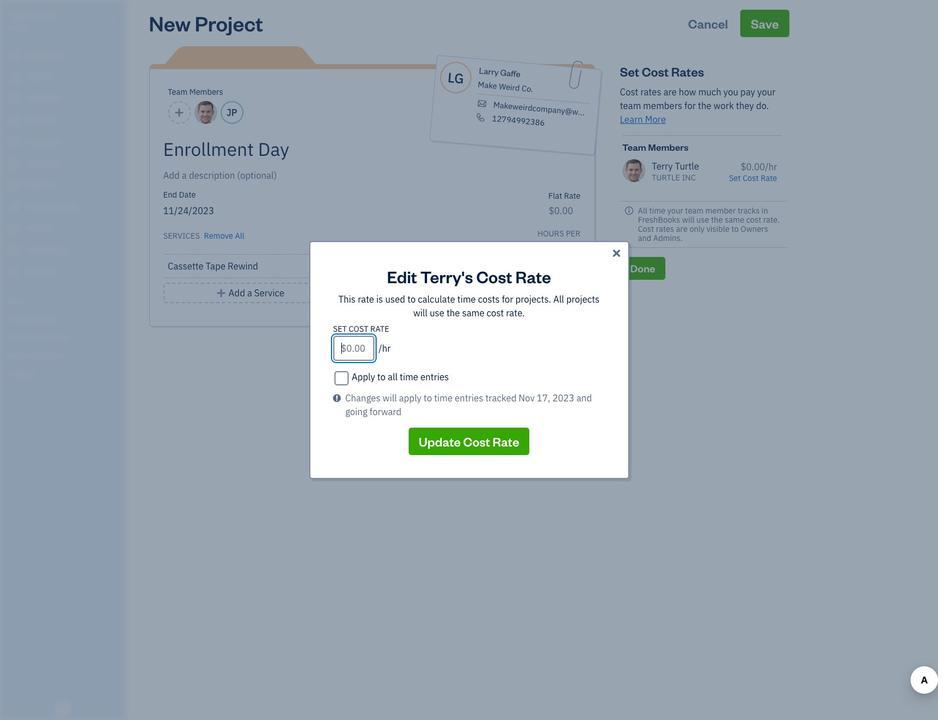 Task type: vqa. For each thing, say whether or not it's contained in the screenshot.
notifications "image"
no



Task type: locate. For each thing, give the bounding box(es) containing it.
your inside cost rates are how much you pay your team members for the work they do. learn more
[[757, 86, 776, 98]]

0 vertical spatial all
[[638, 206, 647, 216]]

to right used
[[407, 294, 416, 305]]

1 horizontal spatial use
[[696, 215, 709, 225]]

used
[[385, 294, 405, 305]]

0 vertical spatial and
[[638, 233, 651, 243]]

do.
[[756, 100, 769, 111]]

rate down the tracked
[[493, 434, 519, 450]]

/hr up set cost rate button on the top right of page
[[765, 161, 777, 173]]

0 horizontal spatial your
[[667, 206, 683, 216]]

1 vertical spatial cost
[[487, 308, 504, 319]]

owners
[[741, 224, 768, 234]]

info image
[[624, 206, 634, 215]]

close image
[[611, 247, 622, 261]]

0 horizontal spatial team members
[[168, 87, 223, 97]]

will up forward at left
[[383, 393, 397, 404]]

update cost rate
[[419, 434, 519, 450]]

and right "2023"
[[577, 393, 592, 404]]

will inside changes will apply to time entries tracked nov 17, 2023 and going forward
[[383, 393, 397, 404]]

services
[[163, 231, 200, 241]]

set up 'learn' at the right of page
[[620, 63, 639, 79]]

set inside $0.00 /hr set cost rate
[[729, 173, 741, 183]]

0 vertical spatial turtle
[[9, 10, 42, 22]]

hours per service
[[537, 229, 580, 253]]

0 horizontal spatial turtle
[[9, 10, 42, 22]]

1 horizontal spatial your
[[757, 86, 776, 98]]

1 horizontal spatial same
[[725, 215, 744, 225]]

entries left the tracked
[[455, 393, 483, 404]]

all left projects at top right
[[553, 294, 564, 305]]

the down the much
[[698, 100, 711, 111]]

team up the only
[[685, 206, 704, 216]]

your inside the all time your team member tracks in freshbooks will use the same cost rate. cost rates are only visible to owners and admins.
[[667, 206, 683, 216]]

0 vertical spatial use
[[696, 215, 709, 225]]

team up 'learn' at the right of page
[[620, 100, 641, 111]]

2 horizontal spatial will
[[682, 215, 695, 225]]

0 horizontal spatial and
[[577, 393, 592, 404]]

service
[[549, 242, 580, 253]]

time left the 'costs'
[[457, 294, 476, 305]]

rates inside the all time your team member tracks in freshbooks will use the same cost rate. cost rates are only visible to owners and admins.
[[656, 224, 674, 234]]

2 vertical spatial all
[[553, 294, 564, 305]]

for right the 'costs'
[[502, 294, 513, 305]]

your up the admins.
[[667, 206, 683, 216]]

use inside this rate is used to calculate time costs for projects. all projects will use the same cost rate.
[[430, 308, 444, 319]]

0 horizontal spatial will
[[383, 393, 397, 404]]

rate inside button
[[493, 434, 519, 450]]

0 vertical spatial same
[[725, 215, 744, 225]]

0 horizontal spatial same
[[462, 308, 484, 319]]

/hr
[[765, 161, 777, 173], [379, 343, 391, 354]]

expense image
[[7, 158, 21, 170]]

all right info 'icon' at the top
[[638, 206, 647, 216]]

1 vertical spatial entries
[[455, 393, 483, 404]]

rate
[[358, 294, 374, 305]]

client image
[[7, 71, 21, 83]]

team up add team member image
[[168, 87, 187, 97]]

cost down the 'costs'
[[487, 308, 504, 319]]

time right apply
[[434, 393, 453, 404]]

set down $0.00
[[729, 173, 741, 183]]

cost down $0.00
[[743, 173, 759, 183]]

1 vertical spatial and
[[577, 393, 592, 404]]

to inside this rate is used to calculate time costs for projects. all projects will use the same cost rate.
[[407, 294, 416, 305]]

costs
[[478, 294, 500, 305]]

time
[[649, 206, 665, 216], [457, 294, 476, 305], [400, 372, 418, 383], [434, 393, 453, 404]]

rates up the members on the right top
[[640, 86, 661, 98]]

1 horizontal spatial all
[[553, 294, 564, 305]]

all
[[638, 206, 647, 216], [235, 231, 244, 241], [553, 294, 564, 305]]

turtle up owner
[[9, 10, 42, 22]]

tracked
[[485, 393, 516, 404]]

1 vertical spatial same
[[462, 308, 484, 319]]

0 vertical spatial inc
[[44, 10, 60, 22]]

cost inside $0.00 /hr set cost rate
[[743, 173, 759, 183]]

to
[[731, 224, 739, 234], [407, 294, 416, 305], [377, 372, 386, 383], [424, 393, 432, 404]]

will inside the all time your team member tracks in freshbooks will use the same cost rate. cost rates are only visible to owners and admins.
[[682, 215, 695, 225]]

project
[[195, 10, 263, 37]]

1 vertical spatial team members
[[622, 141, 689, 153]]

rate. inside this rate is used to calculate time costs for projects. all projects will use the same cost rate.
[[506, 308, 525, 319]]

0 horizontal spatial all
[[235, 231, 244, 241]]

cost left in
[[746, 215, 761, 225]]

is
[[376, 294, 383, 305]]

for down how
[[684, 100, 696, 111]]

terry's
[[420, 266, 473, 288]]

1 horizontal spatial inc
[[682, 173, 696, 183]]

1 horizontal spatial /hr
[[765, 161, 777, 173]]

for
[[684, 100, 696, 111], [502, 294, 513, 305]]

0 vertical spatial team members
[[168, 87, 223, 97]]

entries
[[420, 372, 449, 383], [455, 393, 483, 404]]

use inside the all time your team member tracks in freshbooks will use the same cost rate. cost rates are only visible to owners and admins.
[[696, 215, 709, 225]]

0 horizontal spatial inc
[[44, 10, 60, 22]]

0 vertical spatial rates
[[640, 86, 661, 98]]

2 vertical spatial will
[[383, 393, 397, 404]]

cassette tape rewind
[[168, 261, 258, 272]]

cost inside the all time your team member tracks in freshbooks will use the same cost rate. cost rates are only visible to owners and admins.
[[638, 224, 654, 234]]

are left the only
[[676, 224, 688, 234]]

1 vertical spatial /hr
[[379, 343, 391, 354]]

forward
[[370, 406, 402, 418]]

your
[[757, 86, 776, 98], [667, 206, 683, 216]]

1 vertical spatial rate.
[[506, 308, 525, 319]]

1 horizontal spatial entries
[[455, 393, 483, 404]]

1 horizontal spatial rate.
[[763, 215, 780, 225]]

1 horizontal spatial set
[[729, 173, 741, 183]]

report image
[[7, 267, 21, 278]]

0 vertical spatial set
[[620, 63, 639, 79]]

1 vertical spatial are
[[676, 224, 688, 234]]

rate
[[761, 173, 777, 183], [564, 191, 580, 201], [515, 266, 551, 288], [493, 434, 519, 450]]

1 horizontal spatial cost
[[746, 215, 761, 225]]

1 vertical spatial set
[[729, 173, 741, 183]]

are inside the all time your team member tracks in freshbooks will use the same cost rate. cost rates are only visible to owners and admins.
[[676, 224, 688, 234]]

0 vertical spatial the
[[698, 100, 711, 111]]

team inside cost rates are how much you pay your team members for the work they do. learn more
[[620, 100, 641, 111]]

team inside the all time your team member tracks in freshbooks will use the same cost rate. cost rates are only visible to owners and admins.
[[685, 206, 704, 216]]

1 vertical spatial will
[[413, 308, 428, 319]]

rewind
[[228, 261, 258, 272]]

members
[[189, 87, 223, 97], [648, 141, 689, 153]]

1 vertical spatial your
[[667, 206, 683, 216]]

1 vertical spatial turtle
[[652, 173, 680, 183]]

are up the members on the right top
[[663, 86, 677, 98]]

turtle
[[675, 161, 699, 172]]

plus image
[[216, 286, 226, 300]]

1 horizontal spatial will
[[413, 308, 428, 319]]

1 vertical spatial use
[[430, 308, 444, 319]]

1 horizontal spatial and
[[638, 233, 651, 243]]

0 vertical spatial your
[[757, 86, 776, 98]]

inc inside turtle inc owner
[[44, 10, 60, 22]]

/hr inside $0.00 /hr set cost rate
[[765, 161, 777, 173]]

0 horizontal spatial for
[[502, 294, 513, 305]]

cost up done
[[638, 224, 654, 234]]

1 vertical spatial the
[[711, 215, 723, 225]]

your up do.
[[757, 86, 776, 98]]

0 vertical spatial team
[[168, 87, 187, 97]]

rate down $0.00
[[761, 173, 777, 183]]

0 vertical spatial team
[[620, 100, 641, 111]]

the right the only
[[711, 215, 723, 225]]

cost
[[746, 215, 761, 225], [487, 308, 504, 319]]

tape
[[206, 261, 225, 272]]

0 vertical spatial rate.
[[763, 215, 780, 225]]

all right remove
[[235, 231, 244, 241]]

set
[[333, 324, 347, 334]]

will inside this rate is used to calculate time costs for projects. all projects will use the same cost rate.
[[413, 308, 428, 319]]

save
[[751, 15, 779, 31]]

rate inside $0.00 /hr set cost rate
[[761, 173, 777, 183]]

0 vertical spatial will
[[682, 215, 695, 225]]

member
[[705, 206, 736, 216]]

0 horizontal spatial team
[[620, 100, 641, 111]]

entries up apply
[[420, 372, 449, 383]]

same
[[725, 215, 744, 225], [462, 308, 484, 319]]

0 horizontal spatial /hr
[[379, 343, 391, 354]]

1 vertical spatial rates
[[656, 224, 674, 234]]

freshbooks
[[638, 215, 680, 225]]

rates left the only
[[656, 224, 674, 234]]

/hr down the rate
[[379, 343, 391, 354]]

1 horizontal spatial turtle
[[652, 173, 680, 183]]

and
[[638, 233, 651, 243], [577, 393, 592, 404]]

to left all
[[377, 372, 386, 383]]

will up the admins.
[[682, 215, 695, 225]]

turtle inside turtle inc owner
[[9, 10, 42, 22]]

to right apply
[[424, 393, 432, 404]]

rate right flat
[[564, 191, 580, 201]]

cost
[[642, 63, 669, 79], [620, 86, 638, 98], [743, 173, 759, 183], [638, 224, 654, 234], [476, 266, 512, 288], [463, 434, 490, 450]]

the down 'calculate'
[[447, 308, 460, 319]]

rate. down "projects."
[[506, 308, 525, 319]]

inc
[[44, 10, 60, 22], [682, 173, 696, 183]]

turtle down 'terry'
[[652, 173, 680, 183]]

the inside the all time your team member tracks in freshbooks will use the same cost rate. cost rates are only visible to owners and admins.
[[711, 215, 723, 225]]

end date
[[163, 190, 196, 200]]

jp
[[226, 107, 237, 118]]

cost right update
[[463, 434, 490, 450]]

done button
[[620, 257, 666, 280]]

set
[[620, 63, 639, 79], [729, 173, 741, 183]]

inc inside terry turtle turtle inc
[[682, 173, 696, 183]]

cassette
[[168, 261, 204, 272]]

and down freshbooks
[[638, 233, 651, 243]]

team down 'learn' at the right of page
[[622, 141, 646, 153]]

team members up add team member image
[[168, 87, 223, 97]]

all inside the all time your team member tracks in freshbooks will use the same cost rate. cost rates are only visible to owners and admins.
[[638, 206, 647, 216]]

for inside cost rates are how much you pay your team members for the work they do. learn more
[[684, 100, 696, 111]]

edit terry's cost rate dialog
[[0, 228, 938, 493]]

service
[[254, 288, 284, 299]]

chart image
[[7, 245, 21, 257]]

team members up 'terry'
[[622, 141, 689, 153]]

cost up 'learn' at the right of page
[[620, 86, 638, 98]]

time right info 'icon' at the top
[[649, 206, 665, 216]]

0 vertical spatial members
[[189, 87, 223, 97]]

1 horizontal spatial team
[[685, 206, 704, 216]]

team members
[[168, 87, 223, 97], [622, 141, 689, 153]]

more
[[645, 114, 666, 125]]

terry turtle turtle inc
[[652, 161, 699, 183]]

1 horizontal spatial for
[[684, 100, 696, 111]]

update cost rate button
[[408, 428, 530, 456]]

rate up "projects."
[[515, 266, 551, 288]]

rate. right tracks at the right top of the page
[[763, 215, 780, 225]]

terry
[[652, 161, 673, 172]]

1 vertical spatial inc
[[682, 173, 696, 183]]

cost
[[349, 324, 368, 334]]

work
[[714, 100, 734, 111]]

0 vertical spatial are
[[663, 86, 677, 98]]

flat
[[548, 191, 562, 201]]

add a service button
[[163, 283, 337, 304]]

cost left rates
[[642, 63, 669, 79]]

2023
[[552, 393, 574, 404]]

and inside changes will apply to time entries tracked nov 17, 2023 and going forward
[[577, 393, 592, 404]]

2 horizontal spatial all
[[638, 206, 647, 216]]

1 vertical spatial for
[[502, 294, 513, 305]]

Amount (USD) text field
[[548, 205, 574, 217]]

1 horizontal spatial team
[[622, 141, 646, 153]]

2 vertical spatial the
[[447, 308, 460, 319]]

0 horizontal spatial entries
[[420, 372, 449, 383]]

1 vertical spatial all
[[235, 231, 244, 241]]

save button
[[740, 10, 789, 37]]

0 vertical spatial /hr
[[765, 161, 777, 173]]

timer image
[[7, 202, 21, 213]]

the
[[698, 100, 711, 111], [711, 215, 723, 225], [447, 308, 460, 319]]

1 vertical spatial team
[[622, 141, 646, 153]]

/hr inside edit terry's cost rate 'dialog'
[[379, 343, 391, 354]]

edit terry's cost rate
[[387, 266, 551, 288]]

0 horizontal spatial cost
[[487, 308, 504, 319]]

0 horizontal spatial team
[[168, 87, 187, 97]]

0 horizontal spatial rate.
[[506, 308, 525, 319]]

0 horizontal spatial use
[[430, 308, 444, 319]]

will down 'calculate'
[[413, 308, 428, 319]]

0 vertical spatial for
[[684, 100, 696, 111]]

to right visible
[[731, 224, 739, 234]]

changes will apply to time entries tracked nov 17, 2023 and going forward
[[345, 393, 592, 418]]

hours:
[[519, 285, 547, 297]]

exclamationcircle image
[[333, 392, 341, 405]]

1 vertical spatial team
[[685, 206, 704, 216]]

1 horizontal spatial members
[[648, 141, 689, 153]]

time inside this rate is used to calculate time costs for projects. all projects will use the same cost rate.
[[457, 294, 476, 305]]

team
[[168, 87, 187, 97], [622, 141, 646, 153]]

0 vertical spatial cost
[[746, 215, 761, 225]]

invoice image
[[7, 115, 21, 126]]

0 horizontal spatial members
[[189, 87, 223, 97]]



Task type: describe. For each thing, give the bounding box(es) containing it.
set cost rate
[[333, 324, 389, 334]]

the inside this rate is used to calculate time costs for projects. all projects will use the same cost rate.
[[447, 308, 460, 319]]

going
[[345, 406, 367, 418]]

to inside the all time your team member tracks in freshbooks will use the same cost rate. cost rates are only visible to owners and admins.
[[731, 224, 739, 234]]

time inside the all time your team member tracks in freshbooks will use the same cost rate. cost rates are only visible to owners and admins.
[[649, 206, 665, 216]]

only
[[689, 224, 705, 234]]

to inside changes will apply to time entries tracked nov 17, 2023 and going forward
[[424, 393, 432, 404]]

set cost rate button
[[729, 173, 777, 183]]

total hours: 0h 00m
[[497, 285, 580, 297]]

cost inside button
[[463, 434, 490, 450]]

flat rate
[[548, 191, 580, 201]]

items and services image
[[9, 333, 122, 342]]

Project Name text field
[[163, 138, 478, 161]]

00m
[[562, 285, 580, 297]]

set cost rates
[[620, 63, 704, 79]]

project image
[[7, 180, 21, 191]]

money image
[[7, 224, 21, 235]]

all time your team member tracks in freshbooks will use the same cost rate. cost rates are only visible to owners and admins.
[[638, 206, 780, 243]]

cost inside this rate is used to calculate time costs for projects. all projects will use the same cost rate.
[[487, 308, 504, 319]]

cost inside cost rates are how much you pay your team members for the work they do. learn more
[[620, 86, 638, 98]]

bank connections image
[[9, 351, 122, 360]]

this
[[338, 294, 356, 305]]

members
[[643, 100, 682, 111]]

a
[[247, 288, 252, 299]]

add
[[229, 288, 245, 299]]

freshbooks image
[[54, 703, 72, 716]]

estimate image
[[7, 93, 21, 105]]

$0.00
[[741, 161, 765, 173]]

rate. inside the all time your team member tracks in freshbooks will use the same cost rate. cost rates are only visible to owners and admins.
[[763, 215, 780, 225]]

new
[[149, 10, 191, 37]]

pay
[[740, 86, 755, 98]]

the inside cost rates are how much you pay your team members for the work they do. learn more
[[698, 100, 711, 111]]

main element
[[0, 0, 154, 721]]

add a service
[[229, 288, 284, 299]]

remove all button
[[202, 227, 244, 243]]

Project Description text field
[[163, 169, 478, 182]]

settings image
[[9, 369, 122, 378]]

$0.00 /hr set cost rate
[[729, 161, 777, 183]]

hours
[[537, 229, 564, 239]]

nov
[[519, 393, 535, 404]]

entries inside changes will apply to time entries tracked nov 17, 2023 and going forward
[[455, 393, 483, 404]]

end
[[163, 190, 177, 200]]

apply
[[352, 372, 375, 383]]

new project
[[149, 10, 263, 37]]

and inside the all time your team member tracks in freshbooks will use the same cost rate. cost rates are only visible to owners and admins.
[[638, 233, 651, 243]]

total
[[497, 285, 517, 297]]

0 horizontal spatial set
[[620, 63, 639, 79]]

all
[[388, 372, 398, 383]]

apps image
[[9, 296, 122, 305]]

done
[[630, 262, 655, 275]]

they
[[736, 100, 754, 111]]

add team member image
[[174, 106, 184, 119]]

date
[[179, 190, 196, 200]]

time inside changes will apply to time entries tracked nov 17, 2023 and going forward
[[434, 393, 453, 404]]

update
[[419, 434, 461, 450]]

cost rates are how much you pay your team members for the work they do. learn more
[[620, 86, 776, 125]]

projects.
[[515, 294, 551, 305]]

are inside cost rates are how much you pay your team members for the work they do. learn more
[[663, 86, 677, 98]]

remove
[[204, 231, 233, 241]]

team members image
[[9, 314, 122, 324]]

0h
[[549, 285, 559, 297]]

rate
[[370, 324, 389, 334]]

cost up the 'costs'
[[476, 266, 512, 288]]

Amount (USD) text field
[[333, 336, 374, 361]]

much
[[698, 86, 721, 98]]

cancel button
[[678, 10, 738, 37]]

payment image
[[7, 137, 21, 148]]

rates inside cost rates are how much you pay your team members for the work they do. learn more
[[640, 86, 661, 98]]

End date in  format text field
[[163, 205, 372, 217]]

time right all
[[400, 372, 418, 383]]

cancel
[[688, 15, 728, 31]]

rates
[[671, 63, 704, 79]]

same inside this rate is used to calculate time costs for projects. all projects will use the same cost rate.
[[462, 308, 484, 319]]

per
[[566, 229, 580, 239]]

turtle inside terry turtle turtle inc
[[652, 173, 680, 183]]

learn
[[620, 114, 643, 125]]

cost inside the all time your team member tracks in freshbooks will use the same cost rate. cost rates are only visible to owners and admins.
[[746, 215, 761, 225]]

0 vertical spatial entries
[[420, 372, 449, 383]]

learn more link
[[620, 114, 666, 125]]

apply
[[399, 393, 421, 404]]

services remove all
[[163, 231, 244, 241]]

turtle inc owner
[[9, 10, 60, 31]]

apply to all time entries
[[352, 372, 449, 383]]

same inside the all time your team member tracks in freshbooks will use the same cost rate. cost rates are only visible to owners and admins.
[[725, 215, 744, 225]]

all inside this rate is used to calculate time costs for projects. all projects will use the same cost rate.
[[553, 294, 564, 305]]

edit
[[387, 266, 417, 288]]

how
[[679, 86, 696, 98]]

17,
[[537, 393, 550, 404]]

0h 00m text field
[[478, 261, 511, 272]]

dashboard image
[[7, 50, 21, 61]]

this rate is used to calculate time costs for projects. all projects will use the same cost rate.
[[338, 294, 600, 319]]

in
[[762, 206, 768, 216]]

1 horizontal spatial team members
[[622, 141, 689, 153]]

tracks
[[738, 206, 760, 216]]

admins.
[[653, 233, 683, 243]]

for inside this rate is used to calculate time costs for projects. all projects will use the same cost rate.
[[502, 294, 513, 305]]

projects
[[566, 294, 600, 305]]

owner
[[9, 23, 30, 31]]

changes
[[345, 393, 380, 404]]

1 vertical spatial members
[[648, 141, 689, 153]]

calculate
[[418, 294, 455, 305]]

visible
[[706, 224, 730, 234]]

you
[[723, 86, 738, 98]]



